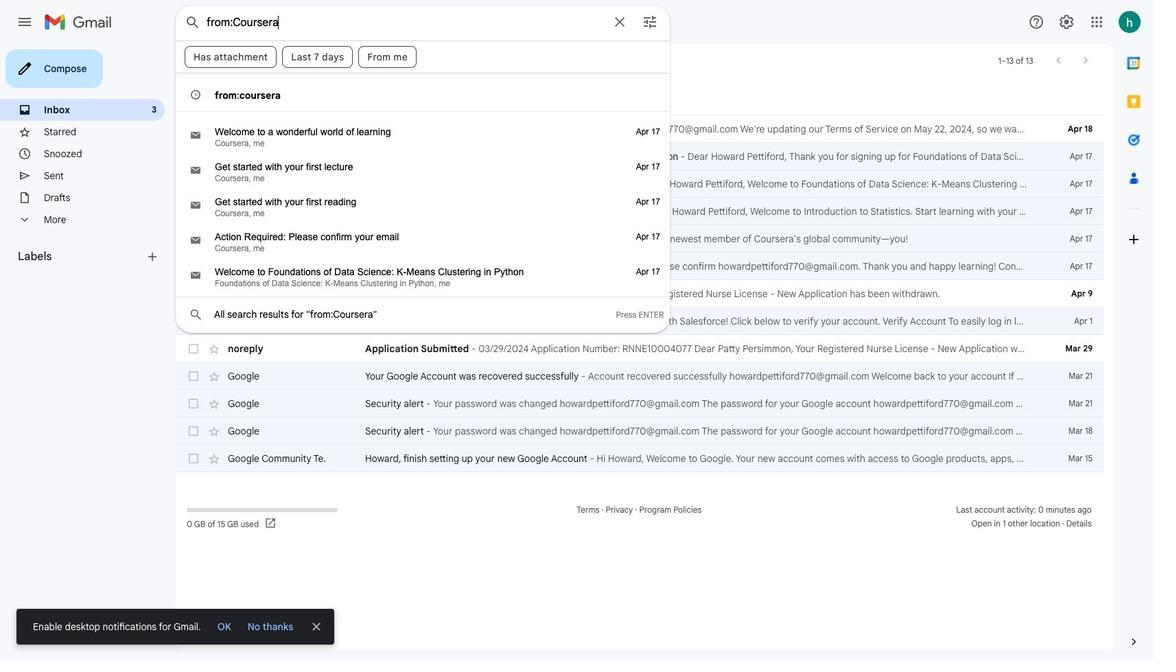 Task type: describe. For each thing, give the bounding box(es) containing it.
welcome to foundations of data science: k-means clustering in python element
[[215, 266, 616, 277]]

5 row from the top
[[176, 225, 1104, 253]]

1 horizontal spatial tab list
[[1115, 44, 1153, 612]]

apr 17, 2024, 4:17 pm element
[[636, 197, 660, 207]]

11 row from the top
[[176, 390, 1104, 417]]

apr 17, 2024, 12:38 pm element for action required: please confirm your email element
[[636, 232, 660, 242]]

foundations of data science: k-means clustering in python, me element
[[215, 279, 616, 288]]

welcome to a wonderful world of learning element
[[215, 126, 616, 137]]

4 row from the top
[[176, 198, 1104, 225]]

2 apr 17, 2024, 4:29 pm element from the top
[[636, 267, 660, 277]]

8 row from the top
[[176, 308, 1104, 335]]

3 row from the top
[[176, 170, 1104, 198]]

follow link to manage storage image
[[264, 517, 278, 531]]

0 horizontal spatial tab list
[[176, 77, 1104, 115]]

7 row from the top
[[176, 280, 1104, 308]]

apr 17, 2024, 12:38 pm element for welcome to a wonderful world of learning element
[[636, 127, 660, 137]]

settings image
[[1059, 14, 1075, 30]]



Task type: vqa. For each thing, say whether or not it's contained in the screenshot.
the bottom Apr 17, 2024, 12:38 PM ELEMENT
yes



Task type: locate. For each thing, give the bounding box(es) containing it.
advanced search options image
[[636, 8, 664, 36]]

footer
[[176, 503, 1104, 531]]

10 row from the top
[[176, 362, 1104, 390]]

alert
[[16, 32, 1131, 645]]

2 row from the top
[[176, 143, 1104, 170]]

1 apr 17, 2024, 4:29 pm element from the top
[[636, 162, 660, 172]]

13 row from the top
[[176, 445, 1104, 472]]

list box
[[176, 78, 669, 322]]

2 apr 17, 2024, 12:38 pm element from the top
[[636, 232, 660, 242]]

apr 17, 2024, 4:29 pm element
[[636, 162, 660, 172], [636, 267, 660, 277]]

1 vertical spatial apr 17, 2024, 12:38 pm element
[[636, 232, 660, 242]]

tab list
[[1115, 44, 1153, 612], [176, 77, 1104, 115]]

navigation
[[0, 44, 176, 661]]

6 row from the top
[[176, 253, 1104, 280]]

primary tab
[[176, 77, 348, 115]]

1 apr 17, 2024, 12:38 pm element from the top
[[636, 127, 660, 137]]

search mail image
[[181, 10, 205, 35]]

search refinement toolbar list box
[[176, 41, 669, 73]]

row
[[176, 115, 1104, 143], [176, 143, 1104, 170], [176, 170, 1104, 198], [176, 198, 1104, 225], [176, 225, 1104, 253], [176, 253, 1104, 280], [176, 280, 1104, 308], [176, 308, 1104, 335], [176, 335, 1104, 362], [176, 362, 1104, 390], [176, 390, 1104, 417], [176, 417, 1104, 445], [176, 445, 1104, 472]]

main menu image
[[16, 14, 33, 30]]

0 vertical spatial apr 17, 2024, 12:38 pm element
[[636, 127, 660, 137]]

1 row from the top
[[176, 115, 1104, 143]]

1 vertical spatial apr 17, 2024, 4:29 pm element
[[636, 267, 660, 277]]

heading
[[18, 250, 146, 264]]

support image
[[1028, 14, 1045, 30]]

apr 17, 2024, 12:38 pm element
[[636, 127, 660, 137], [636, 232, 660, 242]]

12 row from the top
[[176, 417, 1104, 445]]

None checkbox
[[187, 342, 200, 356], [187, 369, 200, 383], [187, 397, 200, 411], [187, 452, 200, 465], [187, 342, 200, 356], [187, 369, 200, 383], [187, 397, 200, 411], [187, 452, 200, 465]]

action required: please confirm your email element
[[215, 231, 616, 242]]

9 row from the top
[[176, 335, 1104, 362]]

None checkbox
[[187, 424, 200, 438]]

0 vertical spatial apr 17, 2024, 4:29 pm element
[[636, 162, 660, 172]]

None search field
[[176, 5, 670, 333]]

clear search image
[[606, 8, 634, 36]]

refresh image
[[228, 54, 242, 67]]

Search mail text field
[[207, 16, 603, 30]]

gmail image
[[44, 8, 119, 36]]

main content
[[176, 77, 1104, 472]]



